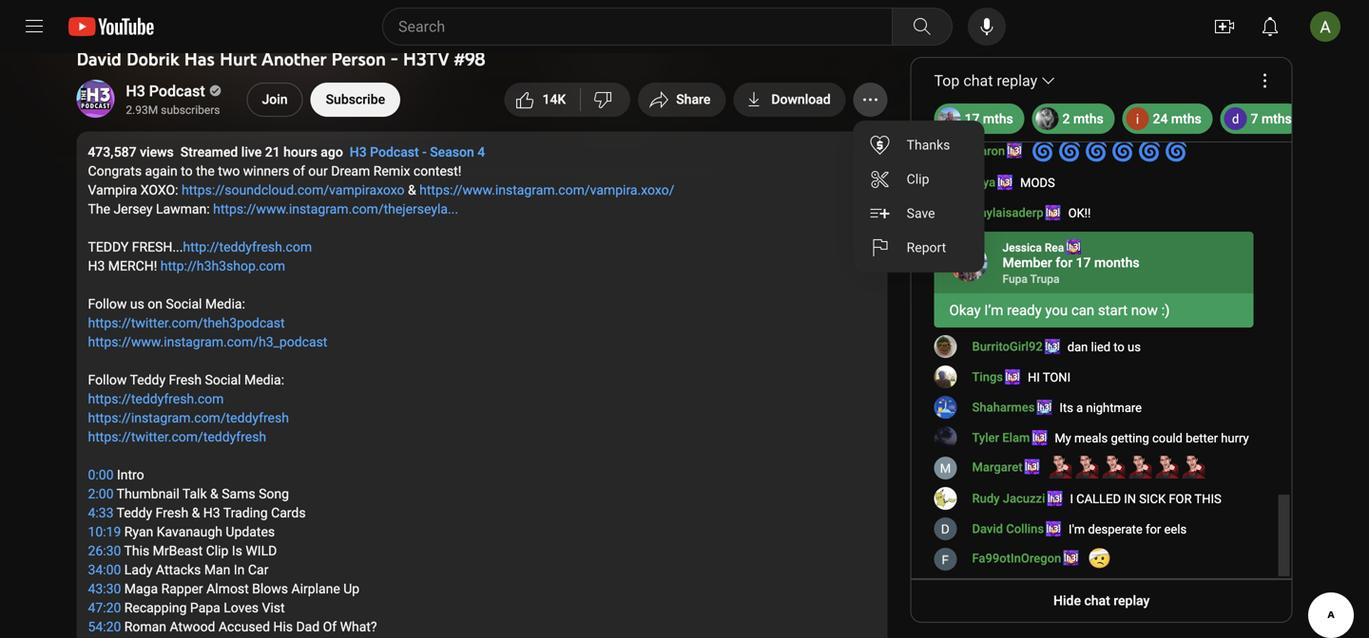 Task type: vqa. For each thing, say whether or not it's contained in the screenshot.
Airplane
yes



Task type: locate. For each thing, give the bounding box(es) containing it.
0 vertical spatial teddy
[[130, 373, 165, 388]]

https://soundcloud.com/vampiraxoxo link
[[181, 183, 404, 198]]

1 horizontal spatial social
[[205, 373, 241, 388]]

h3 inside "0:00 intro 2:00 thumbnail talk & sams song 4:33 teddy fresh & h3 trading cards 10:19 ryan kavanaugh updates 26:30 this mrbeast clip is wild 34:00 lady attacks man in car 43:30 maga rapper almost blows airplane up 47:20 recapping papa loves vist 54:20 roman atwood accused his dad of what?"
[[203, 506, 220, 521]]

& down remix
[[408, 183, 416, 198]]

0 vertical spatial the
[[1117, 53, 1140, 68]]

the down vampira
[[88, 202, 110, 217]]

replay
[[1114, 594, 1150, 609]]

of
[[293, 164, 305, 179]]

1 horizontal spatial the
[[1117, 53, 1140, 68]]

what?
[[340, 620, 377, 636]]

media: down http://h3h3shop.com
[[205, 297, 245, 312]]

0 vertical spatial podcast
[[149, 82, 205, 101]]

man
[[204, 563, 230, 579]]

& right talk
[[210, 487, 218, 502]]

k
[[558, 92, 566, 108]]

0 vertical spatial intro
[[369, 4, 394, 19]]

4 left 3
[[88, 145, 95, 160]]

https://www.instagram.com/h3_podcast
[[88, 335, 327, 350]]

teddy inside "0:00 intro 2:00 thumbnail talk & sams song 4:33 teddy fresh & h3 trading cards 10:19 ryan kavanaugh updates 26:30 this mrbeast clip is wild 34:00 lady attacks man in car 43:30 maga rapper almost blows airplane up 47:20 recapping papa loves vist 54:20 roman atwood accused his dad of what?"
[[116, 506, 152, 521]]

papa
[[190, 601, 220, 617]]

https://teddyfresh.com
[[88, 392, 224, 407]]

intro up "thumbnail"
[[117, 468, 144, 483]]

clip option
[[853, 163, 984, 197]]

intro inside "0:00 intro 2:00 thumbnail talk & sams song 4:33 teddy fresh & h3 trading cards 10:19 ryan kavanaugh updates 26:30 this mrbeast clip is wild 34:00 lady attacks man in car 43:30 maga rapper almost blows airplane up 47:20 recapping papa loves vist 54:20 roman atwood accused his dad of what?"
[[117, 468, 144, 483]]

http://h3h3shop.com
[[160, 259, 285, 274]]

1 vertical spatial &
[[210, 487, 218, 502]]

1 vertical spatial intro
[[117, 468, 144, 483]]

0 horizontal spatial the
[[88, 202, 110, 217]]

4 inside h3 podcast - season 4 link
[[478, 145, 485, 160]]

https://twitter.com/theh3podcast link
[[88, 316, 285, 331]]

maga
[[124, 582, 158, 598]]

podcast up 2.93 million subscribers element
[[149, 82, 205, 101]]

https://soundcloud.com/vampiraxoxo
[[181, 183, 404, 198]]

https://twitter.com/theh3podcast
[[88, 316, 285, 331]]

1 horizontal spatial 7
[[129, 145, 137, 160]]

again
[[145, 164, 177, 179]]

1 vertical spatial social
[[205, 373, 241, 388]]

kavanaugh
[[156, 525, 222, 540]]

thanks
[[907, 138, 950, 153]]

follow for follow teddy fresh social media: https://teddyfresh.com https://instagram.com/teddyfresh https://twitter.com/teddyfresh
[[88, 373, 127, 388]]

list box
[[853, 121, 984, 273]]

h3
[[126, 82, 145, 101], [350, 145, 367, 160], [88, 259, 105, 274], [203, 506, 220, 521]]

share button
[[638, 83, 726, 117]]

1 vertical spatial the
[[88, 202, 110, 217]]

this
[[124, 544, 149, 560]]

2 follow from the top
[[88, 373, 127, 388]]

intro element
[[369, 0, 394, 34]]

0 vertical spatial media:
[[205, 297, 245, 312]]

473,587 views element
[[88, 0, 180, 162]]

vist
[[262, 601, 285, 617]]

subscribe
[[326, 92, 385, 108]]

0 vertical spatial clip
[[907, 172, 929, 188]]

None search field
[[348, 8, 956, 46]]

media: for https://twitter.com/theh3podcast
[[205, 297, 245, 312]]

34:00
[[88, 563, 121, 579]]

h3 down teddy
[[88, 259, 105, 274]]

intro up the another person
[[369, 4, 394, 19]]

podcast up remix
[[370, 145, 419, 160]]

off
[[1096, 53, 1114, 68]]

follow
[[88, 297, 127, 312], [88, 373, 127, 388]]

https://www.instagram.com/h3_podcast link
[[88, 335, 327, 350]]

save
[[907, 206, 935, 222]]

teddy fresh... http://teddyfresh.com h3 merch! http://h3h3shop.com
[[88, 240, 312, 274]]

1 vertical spatial teddy
[[116, 506, 152, 521]]

1 vertical spatial clip
[[206, 544, 228, 560]]

https://twitter.com/teddyfresh link
[[88, 430, 266, 445]]

huge
[[1137, 34, 1169, 49]]

the inside we do jade gambling live, rich lux vs dan, huge boba scandal - off the rails #92
[[1117, 53, 1140, 68]]

the
[[196, 164, 214, 179]]

7
[[95, 145, 103, 160], [129, 145, 137, 160]]

recapping
[[124, 601, 187, 617]]

0 horizontal spatial 4
[[88, 145, 95, 160]]

1 vertical spatial media:
[[244, 373, 284, 388]]

his
[[273, 620, 293, 636]]

clip up man
[[206, 544, 228, 560]]

social down https://www.instagram.com/h3_podcast link
[[205, 373, 241, 388]]

download button
[[733, 83, 846, 117]]

34:00 link
[[88, 563, 121, 579]]

teddy
[[130, 373, 165, 388], [116, 506, 152, 521]]

2:00 link
[[88, 487, 113, 502]]

1 vertical spatial fresh
[[155, 506, 188, 521]]

0 vertical spatial follow
[[88, 297, 127, 312]]

talk
[[182, 487, 207, 502]]

we do jade gambling live, rich lux vs dan, huge boba scandal - off the rails #92
[[1037, 15, 1203, 68]]

0 vertical spatial fresh
[[169, 373, 201, 388]]

media: down https://www.instagram.com/h3_podcast
[[244, 373, 284, 388]]

trading
[[223, 506, 268, 521]]

7 right 5
[[129, 145, 137, 160]]

2 horizontal spatial &
[[408, 183, 416, 198]]

4:33
[[88, 506, 113, 521]]

0 horizontal spatial clip
[[206, 544, 228, 560]]

social inside follow us on social media: https://twitter.com/theh3podcast https://www.instagram.com/h3_podcast
[[166, 297, 202, 312]]

join button
[[247, 83, 303, 117]]

Search text field
[[398, 14, 888, 39]]

1 vertical spatial podcast
[[370, 145, 419, 160]]

1 follow from the top
[[88, 297, 127, 312]]

- left off
[[1088, 53, 1092, 68]]

teddy up ryan
[[116, 506, 152, 521]]

0:00 link
[[88, 468, 113, 483]]

media: inside the follow teddy fresh social media: https://teddyfresh.com https://instagram.com/teddyfresh https://twitter.com/teddyfresh
[[244, 373, 284, 388]]

1 horizontal spatial -
[[422, 145, 427, 160]]

0 vertical spatial social
[[166, 297, 202, 312]]

2 7 from the left
[[129, 145, 137, 160]]

h3 inside the teddy fresh... http://teddyfresh.com h3 merch! http://h3h3shop.com
[[88, 259, 105, 274]]

teddy up https://teddyfresh.com
[[130, 373, 165, 388]]

the
[[1117, 53, 1140, 68], [88, 202, 110, 217]]

2 horizontal spatial -
[[1088, 53, 1092, 68]]

social inside the follow teddy fresh social media: https://teddyfresh.com https://instagram.com/teddyfresh https://twitter.com/teddyfresh
[[205, 373, 241, 388]]

1 horizontal spatial 4
[[478, 145, 485, 160]]

list box containing thanks
[[853, 121, 984, 273]]

social for on
[[166, 297, 202, 312]]

4 inside the 473,587 views element
[[88, 145, 95, 160]]

lawman:
[[156, 202, 210, 217]]

0 horizontal spatial podcast
[[149, 82, 205, 101]]

http://teddyfresh.com
[[183, 240, 312, 255]]

the down dan,
[[1117, 53, 1140, 68]]

follow inside the follow teddy fresh social media: https://teddyfresh.com https://instagram.com/teddyfresh https://twitter.com/teddyfresh
[[88, 373, 127, 388]]

our
[[308, 164, 328, 179]]

david dobrik has hurt another person - h3tv #98
[[76, 48, 485, 70]]

rapper
[[161, 582, 203, 598]]

10:19 link
[[88, 525, 121, 540]]

& inside https://soundcloud.com/vampiraxoxo & https://www.instagram.com/vampira.xoxo/ the jersey lawman: https://www.instagram.com/thejerseyla...
[[408, 183, 416, 198]]

two
[[218, 164, 240, 179]]

join
[[262, 92, 288, 108]]

intro
[[369, 4, 394, 19], [117, 468, 144, 483]]

youtube video player element
[[76, 0, 888, 34]]

0 vertical spatial &
[[408, 183, 416, 198]]

,
[[110, 145, 113, 160]]

1 vertical spatial follow
[[88, 373, 127, 388]]

remix
[[373, 164, 410, 179]]

4 up the https://www.instagram.com/vampira.xoxo/ at the top left
[[550, 92, 558, 108]]

mrbeast
[[153, 544, 203, 560]]

has
[[184, 48, 215, 70]]

attacks
[[156, 563, 201, 579]]

0 horizontal spatial social
[[166, 297, 202, 312]]

2.93 million subscribers element
[[126, 102, 220, 119]]

0 horizontal spatial 7
[[95, 145, 103, 160]]

clip down thanks option
[[907, 172, 929, 188]]

https://instagram.com/teddyfresh link
[[88, 411, 289, 426]]

to
[[181, 164, 192, 179]]

download
[[771, 92, 831, 108]]

podcast for h3 podcast
[[149, 82, 205, 101]]

social for fresh
[[205, 373, 241, 388]]

1 horizontal spatial clip
[[907, 172, 929, 188]]

follow left us
[[88, 297, 127, 312]]

54:20 link
[[88, 620, 121, 636]]

social up https://twitter.com/theh3podcast link
[[166, 297, 202, 312]]

thumbnail
[[116, 487, 179, 502]]

0 horizontal spatial &
[[192, 506, 200, 521]]

7 left ,
[[95, 145, 103, 160]]

fresh up kavanaugh
[[155, 506, 188, 521]]

- left h3tv
[[391, 48, 398, 70]]

media:
[[205, 297, 245, 312], [244, 373, 284, 388]]

season
[[430, 145, 474, 160]]

4 right season
[[478, 145, 485, 160]]

follow up https://teddyfresh.com
[[88, 373, 127, 388]]

https://www.instagram.com/thejerseyla...
[[213, 202, 458, 217]]

Share text field
[[676, 92, 711, 108]]

1 horizontal spatial podcast
[[370, 145, 419, 160]]

1 horizontal spatial intro
[[369, 4, 394, 19]]

updates
[[226, 525, 275, 540]]

media: inside follow us on social media: https://twitter.com/theh3podcast https://www.instagram.com/h3_podcast
[[205, 297, 245, 312]]

47:20 link
[[88, 601, 121, 617]]

0 horizontal spatial intro
[[117, 468, 144, 483]]

h3 down talk
[[203, 506, 220, 521]]

follow inside follow us on social media: https://twitter.com/theh3podcast https://www.instagram.com/h3_podcast
[[88, 297, 127, 312]]

fresh up https://teddyfresh.com
[[169, 373, 201, 388]]

podcast
[[149, 82, 205, 101], [370, 145, 419, 160]]

- up contest!
[[422, 145, 427, 160]]

& down talk
[[192, 506, 200, 521]]

we do jade gambling live, rich lux vs dan, huge boba scandal - off the rails #92 by h3 podcast 3 hours, 48 minutes element
[[1037, 13, 1223, 68]]



Task type: describe. For each thing, give the bounding box(es) containing it.
avatar image image
[[1310, 11, 1341, 42]]

streamed
[[180, 145, 238, 160]]

on
[[147, 297, 162, 312]]

1 4 k
[[542, 92, 566, 108]]

us
[[130, 297, 144, 312]]

h3 up the dream
[[350, 145, 367, 160]]

chat
[[1084, 594, 1110, 609]]

david
[[76, 48, 122, 70]]

the inside https://soundcloud.com/vampiraxoxo & https://www.instagram.com/vampira.xoxo/ the jersey lawman: https://www.instagram.com/thejerseyla...
[[88, 202, 110, 217]]

clip inside option
[[907, 172, 929, 188]]

intro button
[[358, 0, 643, 34]]

hours
[[283, 145, 317, 160]]

thanks option
[[853, 129, 984, 163]]

4 7 3 , 5 8 7 views
[[88, 145, 180, 160]]

wild
[[245, 544, 277, 560]]

0:00 intro 2:00 thumbnail talk & sams song 4:33 teddy fresh & h3 trading cards 10:19 ryan kavanaugh updates 26:30 this mrbeast clip is wild 34:00 lady attacks man in car 43:30 maga rapper almost blows airplane up 47:20 recapping papa loves vist 54:20 roman atwood accused his dad of what?
[[88, 468, 377, 636]]

clip inside "0:00 intro 2:00 thumbnail talk & sams song 4:33 teddy fresh & h3 trading cards 10:19 ryan kavanaugh updates 26:30 this mrbeast clip is wild 34:00 lady attacks man in car 43:30 maga rapper almost blows airplane up 47:20 recapping papa loves vist 54:20 roman atwood accused his dad of what?"
[[206, 544, 228, 560]]

live
[[241, 145, 262, 160]]

atwood
[[170, 620, 215, 636]]

h3tv
[[403, 48, 449, 70]]

media: for https://teddyfresh.com
[[244, 373, 284, 388]]

1
[[542, 92, 550, 108]]

43:30 link
[[88, 582, 121, 598]]

teddy inside the follow teddy fresh social media: https://teddyfresh.com https://instagram.com/teddyfresh https://twitter.com/teddyfresh
[[130, 373, 165, 388]]

Subscribe text field
[[326, 92, 385, 108]]

54:20
[[88, 620, 121, 636]]

1 7 from the left
[[95, 145, 103, 160]]

lady
[[124, 563, 152, 579]]

car
[[248, 563, 268, 579]]

2 vertical spatial &
[[192, 506, 200, 521]]

share
[[676, 92, 711, 108]]

fresh inside the follow teddy fresh social media: https://teddyfresh.com https://instagram.com/teddyfresh https://twitter.com/teddyfresh
[[169, 373, 201, 388]]

report
[[907, 240, 946, 256]]

in
[[234, 563, 245, 579]]

subscribers
[[161, 104, 220, 117]]

subscribe button
[[310, 83, 400, 117]]

vs
[[1091, 34, 1104, 49]]

- inside we do jade gambling live, rich lux vs dan, huge boba scandal - off the rails #92
[[1088, 53, 1092, 68]]

h3 podcast link
[[126, 81, 207, 102]]

scandal
[[1037, 53, 1085, 68]]

dad
[[296, 620, 319, 636]]

cards
[[271, 506, 306, 521]]

is
[[232, 544, 242, 560]]

4:33 link
[[88, 506, 113, 521]]

airplane
[[291, 582, 340, 598]]

of
[[323, 620, 337, 636]]

hurt
[[220, 48, 257, 70]]

jersey
[[113, 202, 152, 217]]

congrats
[[88, 164, 142, 179]]

fresh inside "0:00 intro 2:00 thumbnail talk & sams song 4:33 teddy fresh & h3 trading cards 10:19 ryan kavanaugh updates 26:30 this mrbeast clip is wild 34:00 lady attacks man in car 43:30 maga rapper almost blows airplane up 47:20 recapping papa loves vist 54:20 roman atwood accused his dad of what?"
[[155, 506, 188, 521]]

dan,
[[1108, 34, 1134, 49]]

h3 podcast - season 4 link
[[350, 143, 485, 162]]

xoxo:
[[140, 183, 178, 198]]

intro inside button
[[369, 4, 394, 19]]

boba
[[1172, 34, 1203, 49]]

lux
[[1066, 34, 1088, 49]]

follow for follow us on social media: https://twitter.com/theh3podcast https://www.instagram.com/h3_podcast
[[88, 297, 127, 312]]

5
[[114, 145, 121, 160]]

https://www.instagram.com/thejerseyla... link
[[213, 202, 458, 217]]

sams
[[222, 487, 255, 502]]

report option
[[853, 231, 984, 265]]

almost
[[206, 582, 249, 598]]

ago
[[321, 145, 343, 160]]

0:00
[[88, 468, 113, 483]]

contest!
[[413, 164, 461, 179]]

loves
[[223, 601, 258, 617]]

0 horizontal spatial -
[[391, 48, 398, 70]]

streamed live 21 hours ago
[[180, 145, 343, 160]]

Join text field
[[262, 92, 288, 108]]

2 horizontal spatial 4
[[550, 92, 558, 108]]

ryan
[[124, 525, 153, 540]]

https://soundcloud.com/vampiraxoxo & https://www.instagram.com/vampira.xoxo/ the jersey lawman: https://www.instagram.com/thejerseyla...
[[88, 183, 674, 217]]

we
[[1037, 15, 1056, 30]]

https://www.instagram.com/vampira.xoxo/
[[419, 183, 674, 198]]

43:30
[[88, 582, 121, 598]]

rich
[[1037, 34, 1063, 49]]

hide chat replay
[[1053, 594, 1150, 609]]

do
[[1059, 15, 1075, 30]]

Download text field
[[771, 92, 831, 108]]

we do jade gambling live, rich lux vs dan, huge boba scandal - off the rails #92 link
[[911, 13, 1231, 72]]

47:20
[[88, 601, 121, 617]]

vampira
[[88, 183, 137, 198]]

3
[[103, 145, 110, 160]]

2.93m subscribers
[[126, 104, 220, 117]]

Hide chat replay text field
[[1053, 594, 1150, 609]]

https://www.instagram.com/vampira.xoxo/ link
[[419, 183, 674, 198]]

1 horizontal spatial &
[[210, 487, 218, 502]]

https://teddyfresh.com link
[[88, 392, 224, 407]]

teddy
[[88, 240, 128, 255]]

26:30 link
[[88, 544, 121, 560]]

rails
[[1143, 53, 1172, 68]]

live,
[[1171, 15, 1201, 30]]

podcast for h3 podcast - season 4
[[370, 145, 419, 160]]

#98
[[454, 48, 485, 70]]

- inside h3 podcast - season 4 link
[[422, 145, 427, 160]]

congrats again to the two winners of our dream remix contest! vampira xoxo:
[[88, 164, 461, 198]]

winners
[[243, 164, 289, 179]]

save option
[[853, 197, 984, 231]]

https://instagram.com/teddyfresh
[[88, 411, 289, 426]]

accused
[[218, 620, 270, 636]]

h3 up 2.93m
[[126, 82, 145, 101]]



